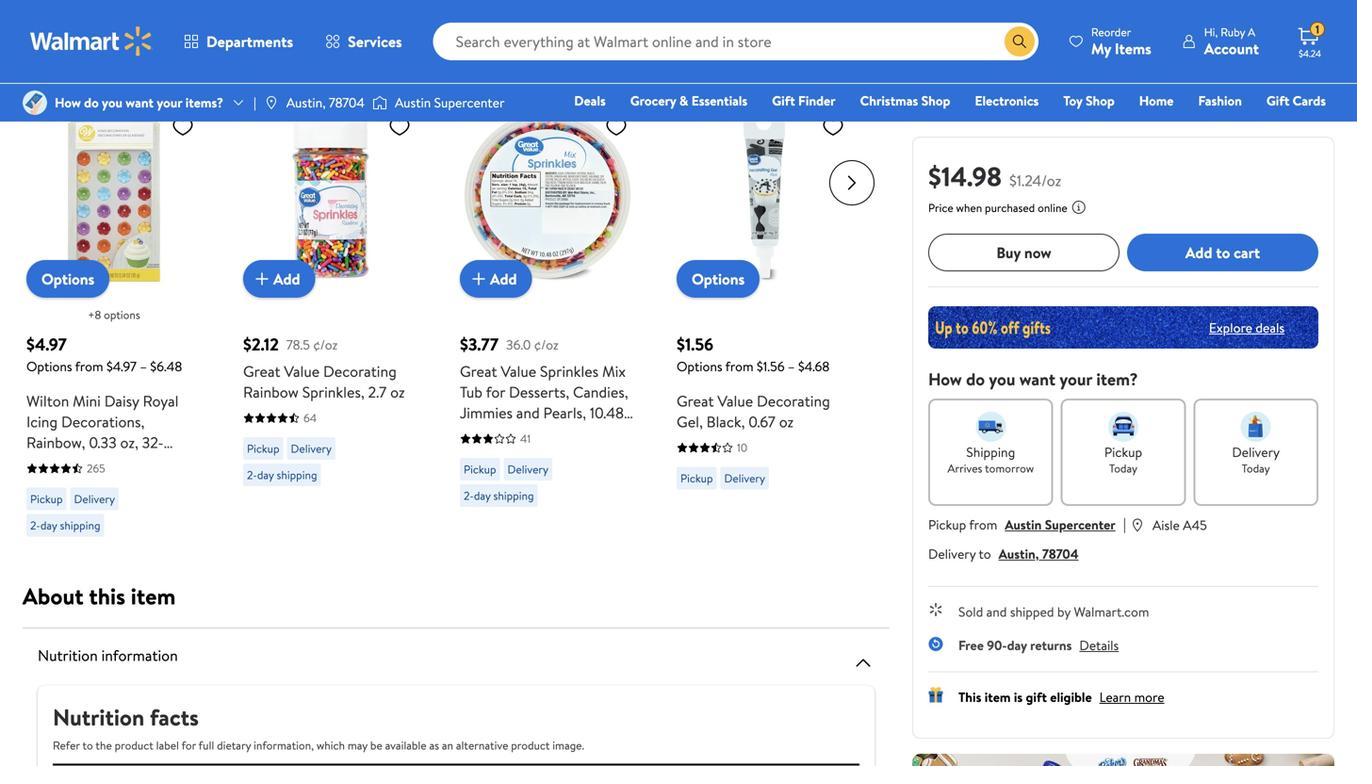 Task type: describe. For each thing, give the bounding box(es) containing it.
today for pickup
[[1109, 460, 1138, 476]]

0 horizontal spatial |
[[254, 93, 256, 112]]

free
[[958, 636, 984, 655]]

from inside 'pickup from austin supercenter |'
[[969, 516, 997, 534]]

pickup down pieces
[[30, 491, 63, 507]]

great for $3.77
[[460, 361, 497, 382]]

add button for $3.77
[[460, 260, 532, 298]]

is
[[1014, 688, 1023, 706]]

gift for finder
[[772, 91, 795, 110]]

do for how do you want your items?
[[84, 93, 99, 112]]

$3.77 36.0 ¢/oz great value sprinkles mix tub for desserts, candies, jimmies and pearls, 10.48 oz., assorted colors
[[460, 333, 628, 444]]

austin, 78704
[[286, 93, 365, 112]]

value for $3.77
[[501, 361, 536, 382]]

gel,
[[677, 411, 703, 432]]

sold
[[958, 603, 983, 621]]

2 product from the left
[[511, 737, 550, 754]]

debit
[[1213, 118, 1245, 136]]

options
[[104, 307, 140, 323]]

this item is gift eligible learn more
[[958, 688, 1164, 706]]

delivery down 265 at the bottom left of the page
[[74, 491, 115, 507]]

pickup inside 'pickup from austin supercenter |'
[[928, 516, 966, 534]]

2-day shipping for $3.77
[[464, 488, 534, 504]]

details
[[1079, 636, 1119, 655]]

essentials
[[692, 91, 748, 110]]

add to cart button
[[1127, 234, 1319, 271]]

returns
[[1030, 636, 1072, 655]]

decorations,
[[61, 411, 145, 432]]

supercenter inside 'pickup from austin supercenter |'
[[1045, 516, 1116, 534]]

day down oz.,
[[474, 488, 491, 504]]

product group containing $3.77
[[460, 70, 635, 544]]

day left returns
[[1007, 636, 1027, 655]]

delivery today
[[1232, 443, 1280, 476]]

facts
[[150, 702, 199, 733]]

may
[[348, 737, 368, 754]]

nutrition information
[[38, 645, 178, 666]]

– for $4.97
[[140, 357, 147, 376]]

pickup down gel,
[[680, 470, 713, 486]]

gifting made easy image
[[928, 688, 943, 703]]

grocery & essentials link
[[622, 90, 756, 111]]

your for item?
[[1060, 368, 1092, 391]]

buy
[[996, 242, 1021, 263]]

pearls,
[[543, 402, 586, 423]]

$4.97 options from $4.97 – $6.48
[[26, 333, 182, 376]]

full
[[199, 737, 214, 754]]

add for $3.77
[[490, 268, 517, 289]]

1 vertical spatial item
[[985, 688, 1011, 706]]

christmas shop
[[860, 91, 950, 110]]

today for delivery
[[1242, 460, 1270, 476]]

you for how do you want your items?
[[102, 93, 122, 112]]

account
[[1204, 38, 1259, 59]]

add for $2.12
[[273, 268, 300, 289]]

1 vertical spatial 78704
[[1042, 545, 1079, 563]]

$6.48
[[150, 357, 182, 376]]

Walmart Site-Wide search field
[[433, 23, 1038, 60]]

finder
[[798, 91, 836, 110]]

10
[[737, 440, 748, 456]]

delivery down the 41
[[508, 461, 549, 477]]

pickup down oz.,
[[464, 461, 496, 477]]

when
[[956, 200, 982, 216]]

1 horizontal spatial |
[[1123, 514, 1126, 534]]

options link for +8 options
[[26, 260, 109, 298]]

32-
[[142, 432, 164, 453]]

shipping arrives tomorrow
[[948, 443, 1034, 476]]

0 vertical spatial $1.56
[[677, 333, 714, 356]]

nutrition for facts
[[53, 702, 144, 733]]

wilton mini daisy royal icing decorations, rainbow, 0.33 oz, 32-pieces image
[[26, 107, 202, 283]]

oz.,
[[460, 423, 481, 444]]

– for $1.56
[[788, 357, 795, 376]]

pickup down intent image for pickup
[[1104, 443, 1142, 461]]

jimmies
[[460, 402, 513, 423]]

0 vertical spatial item
[[131, 581, 176, 612]]

0 horizontal spatial $4.97
[[26, 333, 67, 356]]

hi,
[[1204, 24, 1218, 40]]

gift finder link
[[764, 90, 844, 111]]

free 90-day returns details
[[958, 636, 1119, 655]]

aisle
[[1153, 516, 1180, 534]]

dietary
[[217, 737, 251, 754]]

reorder my items
[[1091, 24, 1151, 59]]

options link for $1.56
[[677, 260, 760, 298]]

items?
[[185, 93, 223, 112]]

how do you want your item?
[[928, 368, 1138, 391]]

grocery
[[630, 91, 676, 110]]

1
[[1316, 21, 1320, 37]]

0 horizontal spatial 2-day shipping
[[30, 517, 100, 533]]

also
[[116, 33, 147, 60]]

walmart+ link
[[1261, 117, 1335, 137]]

delivery down 64
[[291, 441, 332, 457]]

 image for austin, 78704
[[264, 95, 279, 110]]

&
[[679, 91, 688, 110]]

Search search field
[[433, 23, 1038, 60]]

oz inside the $2.12 78.5 ¢/oz great value decorating rainbow sprinkles, 2.7 oz
[[390, 382, 405, 402]]

to inside nutrition facts refer to the product label for full dietary information, which may be available as an alternative product image.
[[82, 737, 93, 754]]

want for items?
[[126, 93, 154, 112]]

$1.24/oz
[[1009, 170, 1061, 191]]

and inside $3.77 36.0 ¢/oz great value sprinkles mix tub for desserts, candies, jimmies and pearls, 10.48 oz., assorted colors
[[516, 402, 540, 423]]

one debit link
[[1173, 117, 1254, 137]]

considered
[[152, 33, 242, 60]]

shipping for $2.12
[[277, 467, 317, 483]]

from for $1.56
[[725, 357, 754, 376]]

an
[[442, 737, 453, 754]]

royal
[[143, 391, 179, 411]]

value for $2.12
[[284, 361, 320, 382]]

product group containing $4.97
[[26, 70, 202, 544]]

$3.77
[[460, 333, 499, 356]]

¢/oz for $3.77
[[534, 335, 559, 354]]

electronics
[[975, 91, 1039, 110]]

buy now
[[996, 242, 1051, 263]]

services button
[[309, 19, 418, 64]]

0.67
[[749, 411, 776, 432]]

$2.12 78.5 ¢/oz great value decorating rainbow sprinkles, 2.7 oz
[[243, 333, 405, 402]]

want for item?
[[1020, 368, 1056, 391]]

this
[[958, 688, 981, 706]]

about this item
[[23, 581, 176, 612]]

deals link
[[566, 90, 614, 111]]

a45
[[1183, 516, 1207, 534]]

label
[[156, 737, 179, 754]]

rainbow
[[243, 382, 299, 402]]

fashion
[[1198, 91, 1242, 110]]

the
[[96, 737, 112, 754]]

options inside $1.56 options from $1.56 – $4.68
[[677, 357, 722, 376]]

online
[[1038, 200, 1068, 216]]

ruby
[[1221, 24, 1245, 40]]

aisle a45
[[1153, 516, 1207, 534]]

deals
[[574, 91, 606, 110]]

add to cart image for $2.12
[[251, 268, 273, 290]]

intent image for delivery image
[[1241, 412, 1271, 442]]

cart
[[1234, 242, 1260, 263]]

great value decorating rainbow sprinkles, 2.7 oz image
[[243, 107, 418, 283]]

shipping for $3.77
[[493, 488, 534, 504]]

this
[[89, 581, 125, 612]]

delivery to austin, 78704
[[928, 545, 1079, 563]]

gift cards registry
[[1109, 91, 1326, 136]]

$4.68
[[798, 357, 830, 376]]

my
[[1091, 38, 1111, 59]]

explore deals
[[1209, 318, 1285, 337]]

pickup down rainbow
[[247, 441, 279, 457]]

for inside $3.77 36.0 ¢/oz great value sprinkles mix tub for desserts, candies, jimmies and pearls, 10.48 oz., assorted colors
[[486, 382, 505, 402]]

as
[[429, 737, 439, 754]]

toy shop
[[1063, 91, 1115, 110]]

1 horizontal spatial austin,
[[999, 545, 1039, 563]]

black,
[[707, 411, 745, 432]]



Task type: vqa. For each thing, say whether or not it's contained in the screenshot.
Shop by Size
no



Task type: locate. For each thing, give the bounding box(es) containing it.
2 horizontal spatial from
[[969, 516, 997, 534]]

for
[[486, 382, 505, 402], [182, 737, 196, 754]]

shop inside "link"
[[1086, 91, 1115, 110]]

1 horizontal spatial to
[[979, 545, 991, 563]]

from inside $1.56 options from $1.56 – $4.68
[[725, 357, 754, 376]]

1 today from the left
[[1109, 460, 1138, 476]]

$2.12
[[243, 333, 279, 356]]

4 product group from the left
[[677, 70, 852, 544]]

2 ¢/oz from the left
[[534, 335, 559, 354]]

austin, 78704 button
[[999, 545, 1079, 563]]

0 horizontal spatial your
[[157, 93, 182, 112]]

2- down oz.,
[[464, 488, 474, 504]]

0 vertical spatial austin,
[[286, 93, 326, 112]]

shop for toy shop
[[1086, 91, 1115, 110]]

 image
[[372, 93, 387, 112], [264, 95, 279, 110]]

1 vertical spatial |
[[1123, 514, 1126, 534]]

36.0
[[506, 335, 531, 354]]

 image for austin supercenter
[[372, 93, 387, 112]]

add to favorites list, wilton mini daisy royal icing decorations, rainbow, 0.33 oz, 32-pieces image
[[172, 115, 194, 139]]

austin, down 'pickup from austin supercenter |'
[[999, 545, 1039, 563]]

how do you want your items?
[[55, 93, 223, 112]]

austin up the add to favorites list, great value decorating rainbow sprinkles, 2.7 oz image
[[395, 93, 431, 112]]

departments button
[[168, 19, 309, 64]]

options up "wilton" in the left bottom of the page
[[26, 357, 72, 376]]

shop right the christmas
[[921, 91, 950, 110]]

78.5
[[286, 335, 310, 354]]

¢/oz inside $3.77 36.0 ¢/oz great value sprinkles mix tub for desserts, candies, jimmies and pearls, 10.48 oz., assorted colors
[[534, 335, 559, 354]]

from up great value decorating gel, black, 0.67 oz
[[725, 357, 754, 376]]

how for how do you want your items?
[[55, 93, 81, 112]]

1 vertical spatial austin,
[[999, 545, 1039, 563]]

0 vertical spatial 78704
[[329, 93, 365, 112]]

1 vertical spatial you
[[989, 368, 1015, 391]]

2- down pieces
[[30, 517, 40, 533]]

value
[[284, 361, 320, 382], [501, 361, 536, 382], [718, 391, 753, 411]]

2 product group from the left
[[243, 70, 418, 544]]

shop for christmas shop
[[921, 91, 950, 110]]

1 horizontal spatial item
[[985, 688, 1011, 706]]

gift left cards
[[1267, 91, 1290, 110]]

– inside $1.56 options from $1.56 – $4.68
[[788, 357, 795, 376]]

value inside great value decorating gel, black, 0.67 oz
[[718, 391, 753, 411]]

1 vertical spatial 2-day shipping
[[464, 488, 534, 504]]

austin supercenter button
[[1005, 516, 1116, 534]]

great left 0.67
[[677, 391, 714, 411]]

up to sixty percent off deals. shop now. image
[[928, 306, 1319, 349]]

0 vertical spatial decorating
[[323, 361, 397, 382]]

0 horizontal spatial shipping
[[60, 517, 100, 533]]

shipping
[[277, 467, 317, 483], [493, 488, 534, 504], [60, 517, 100, 533]]

to
[[1216, 242, 1230, 263], [979, 545, 991, 563], [82, 737, 93, 754]]

1 horizontal spatial for
[[486, 382, 505, 402]]

for inside nutrition facts refer to the product label for full dietary information, which may be available as an alternative product image.
[[182, 737, 196, 754]]

1 horizontal spatial add to cart image
[[467, 268, 490, 290]]

today inside 'delivery today'
[[1242, 460, 1270, 476]]

to inside button
[[1216, 242, 1230, 263]]

1 horizontal spatial add
[[490, 268, 517, 289]]

do up intent image for shipping
[[966, 368, 985, 391]]

1 add button from the left
[[243, 260, 315, 298]]

electronics link
[[966, 90, 1047, 111]]

– inside $4.97 options from $4.97 – $6.48
[[140, 357, 147, 376]]

2- for $2.12
[[247, 467, 257, 483]]

oz right 2.7
[[390, 382, 405, 402]]

and up the 41
[[516, 402, 540, 423]]

0 horizontal spatial options link
[[26, 260, 109, 298]]

delivery down 10
[[724, 470, 765, 486]]

today
[[1109, 460, 1138, 476], [1242, 460, 1270, 476]]

delivery down "intent image for delivery"
[[1232, 443, 1280, 461]]

$4.24
[[1299, 47, 1321, 60]]

decorating inside the $2.12 78.5 ¢/oz great value decorating rainbow sprinkles, 2.7 oz
[[323, 361, 397, 382]]

2 add button from the left
[[460, 260, 532, 298]]

$4.97 up "wilton" in the left bottom of the page
[[26, 333, 67, 356]]

2 vertical spatial shipping
[[60, 517, 100, 533]]

1 vertical spatial your
[[1060, 368, 1092, 391]]

add left cart
[[1186, 242, 1212, 263]]

0 vertical spatial shipping
[[277, 467, 317, 483]]

great for $2.12
[[243, 361, 280, 382]]

desserts,
[[509, 382, 569, 402]]

0 horizontal spatial how
[[55, 93, 81, 112]]

|
[[254, 93, 256, 112], [1123, 514, 1126, 534]]

0 horizontal spatial from
[[75, 357, 103, 376]]

1 vertical spatial and
[[986, 603, 1007, 621]]

1 vertical spatial austin
[[1005, 516, 1042, 534]]

options up $1.56 options from $1.56 – $4.68
[[692, 269, 745, 289]]

add button up the $3.77 on the top left of page
[[460, 260, 532, 298]]

you down "also"
[[102, 93, 122, 112]]

0 vertical spatial oz
[[390, 382, 405, 402]]

2-day shipping down pieces
[[30, 517, 100, 533]]

great inside the $2.12 78.5 ¢/oz great value decorating rainbow sprinkles, 2.7 oz
[[243, 361, 280, 382]]

tub
[[460, 382, 483, 402]]

1 product from the left
[[115, 737, 153, 754]]

1 product group from the left
[[26, 70, 202, 544]]

¢/oz right 78.5 in the top left of the page
[[313, 335, 338, 354]]

1 vertical spatial to
[[979, 545, 991, 563]]

¢/oz right 36.0
[[534, 335, 559, 354]]

do down customers
[[84, 93, 99, 112]]

add up 78.5 in the top left of the page
[[273, 268, 300, 289]]

nutrition up the
[[53, 702, 144, 733]]

refer
[[53, 737, 80, 754]]

0 vertical spatial nutrition
[[38, 645, 98, 666]]

1 ¢/oz from the left
[[313, 335, 338, 354]]

gift inside gift cards registry
[[1267, 91, 1290, 110]]

austin inside 'pickup from austin supercenter |'
[[1005, 516, 1042, 534]]

1 horizontal spatial –
[[788, 357, 795, 376]]

value inside the $2.12 78.5 ¢/oz great value decorating rainbow sprinkles, 2.7 oz
[[284, 361, 320, 382]]

your
[[157, 93, 182, 112], [1060, 368, 1092, 391]]

0 horizontal spatial austin
[[395, 93, 431, 112]]

0 horizontal spatial $1.56
[[677, 333, 714, 356]]

walmart image
[[30, 26, 153, 57]]

next slide for customers also considered list image
[[829, 160, 875, 205]]

$1.56 left $4.68
[[757, 357, 785, 376]]

austin, down departments
[[286, 93, 326, 112]]

add up 36.0
[[490, 268, 517, 289]]

day down pieces
[[40, 517, 57, 533]]

want left "item?"
[[1020, 368, 1056, 391]]

customers also considered
[[23, 33, 242, 60]]

0 horizontal spatial 2-
[[30, 517, 40, 533]]

0 horizontal spatial oz
[[390, 382, 405, 402]]

41
[[520, 431, 531, 447]]

learn more button
[[1100, 688, 1164, 706]]

great down $2.12
[[243, 361, 280, 382]]

2 horizontal spatial great
[[677, 391, 714, 411]]

1 add to cart image from the left
[[251, 268, 273, 290]]

hi, ruby a account
[[1204, 24, 1259, 59]]

great
[[243, 361, 280, 382], [460, 361, 497, 382], [677, 391, 714, 411]]

 image right austin, 78704
[[372, 93, 387, 112]]

0 vertical spatial 2-day shipping
[[247, 467, 317, 483]]

today inside the pickup today
[[1109, 460, 1138, 476]]

0 vertical spatial for
[[486, 382, 505, 402]]

1 vertical spatial nutrition
[[53, 702, 144, 733]]

gift inside gift finder link
[[772, 91, 795, 110]]

90-
[[987, 636, 1007, 655]]

0 horizontal spatial decorating
[[323, 361, 397, 382]]

0 horizontal spatial shop
[[921, 91, 950, 110]]

learn
[[1100, 688, 1131, 706]]

gift cards link
[[1258, 90, 1335, 111]]

gift left finder
[[772, 91, 795, 110]]

1 vertical spatial for
[[182, 737, 196, 754]]

from for $4.97
[[75, 357, 103, 376]]

deals
[[1256, 318, 1285, 337]]

2- down rainbow
[[247, 467, 257, 483]]

delivery up the sold
[[928, 545, 976, 563]]

and right the sold
[[986, 603, 1007, 621]]

sprinkles
[[540, 361, 599, 382]]

2 vertical spatial 2-
[[30, 517, 40, 533]]

pickup from austin supercenter |
[[928, 514, 1126, 534]]

0 vertical spatial supercenter
[[434, 93, 505, 112]]

0 horizontal spatial for
[[182, 737, 196, 754]]

0 vertical spatial want
[[126, 93, 154, 112]]

1 horizontal spatial austin
[[1005, 516, 1042, 534]]

2 – from the left
[[788, 357, 795, 376]]

price when purchased online
[[928, 200, 1068, 216]]

great inside $3.77 36.0 ¢/oz great value sprinkles mix tub for desserts, candies, jimmies and pearls, 10.48 oz., assorted colors
[[460, 361, 497, 382]]

1 horizontal spatial and
[[986, 603, 1007, 621]]

home
[[1139, 91, 1174, 110]]

shipping down the 41
[[493, 488, 534, 504]]

great value sprinkles mix tub for desserts, candies, jimmies and pearls, 10.48 oz., assorted colors image
[[460, 107, 635, 283]]

rainbow,
[[26, 432, 85, 453]]

gift for cards
[[1267, 91, 1290, 110]]

2 horizontal spatial shipping
[[493, 488, 534, 504]]

options up gel,
[[677, 357, 722, 376]]

2 vertical spatial 2-day shipping
[[30, 517, 100, 533]]

$14.98 $1.24/oz
[[928, 158, 1061, 195]]

shipping down 265 at the bottom left of the page
[[60, 517, 100, 533]]

0 vertical spatial |
[[254, 93, 256, 112]]

to for add
[[1216, 242, 1230, 263]]

0 horizontal spatial want
[[126, 93, 154, 112]]

austin supercenter
[[395, 93, 505, 112]]

1 horizontal spatial shop
[[1086, 91, 1115, 110]]

1 horizontal spatial $1.56
[[757, 357, 785, 376]]

value down 36.0
[[501, 361, 536, 382]]

cards
[[1293, 91, 1326, 110]]

– left $6.48
[[140, 357, 147, 376]]

item right the this
[[131, 581, 176, 612]]

shop right toy
[[1086, 91, 1115, 110]]

2-day shipping down 64
[[247, 467, 317, 483]]

day down rainbow
[[257, 467, 274, 483]]

alternative
[[456, 737, 508, 754]]

oz,
[[120, 432, 138, 453]]

product group
[[26, 70, 202, 544], [243, 70, 418, 544], [460, 70, 635, 544], [677, 70, 852, 544]]

2 horizontal spatial to
[[1216, 242, 1230, 263]]

0 vertical spatial you
[[102, 93, 122, 112]]

0 horizontal spatial to
[[82, 737, 93, 754]]

one
[[1182, 118, 1210, 136]]

item left is
[[985, 688, 1011, 706]]

1 horizontal spatial  image
[[372, 93, 387, 112]]

information,
[[254, 737, 314, 754]]

1 horizontal spatial great
[[460, 361, 497, 382]]

1 vertical spatial decorating
[[757, 391, 830, 411]]

1 horizontal spatial do
[[966, 368, 985, 391]]

pickup down arrives on the bottom of page
[[928, 516, 966, 534]]

options link up $1.56 options from $1.56 – $4.68
[[677, 260, 760, 298]]

add to cart image
[[251, 268, 273, 290], [467, 268, 490, 290]]

toy
[[1063, 91, 1083, 110]]

oz right 0.67
[[779, 411, 794, 432]]

0 vertical spatial to
[[1216, 242, 1230, 263]]

austin
[[395, 93, 431, 112], [1005, 516, 1042, 534]]

icing
[[26, 411, 58, 432]]

1 vertical spatial oz
[[779, 411, 794, 432]]

1 horizontal spatial gift
[[1267, 91, 1290, 110]]

0 horizontal spatial item
[[131, 581, 176, 612]]

to down 'pickup from austin supercenter |'
[[979, 545, 991, 563]]

| left "aisle"
[[1123, 514, 1126, 534]]

product left the image.
[[511, 737, 550, 754]]

0 vertical spatial do
[[84, 93, 99, 112]]

shipping
[[966, 443, 1015, 461]]

add to favorites list, great value decorating rainbow sprinkles, 2.7 oz image
[[388, 115, 411, 139]]

a
[[1248, 24, 1255, 40]]

1 vertical spatial how
[[928, 368, 962, 391]]

0 horizontal spatial gift
[[772, 91, 795, 110]]

sold and shipped by walmart.com
[[958, 603, 1149, 621]]

decorating
[[323, 361, 397, 382], [757, 391, 830, 411]]

265
[[87, 460, 105, 476]]

more
[[1134, 688, 1164, 706]]

explore
[[1209, 318, 1253, 337]]

want down customers also considered
[[126, 93, 154, 112]]

1 vertical spatial 2-
[[464, 488, 474, 504]]

1 vertical spatial $4.97
[[106, 357, 137, 376]]

great down the $3.77 on the top left of page
[[460, 361, 497, 382]]

austin,
[[286, 93, 326, 112], [999, 545, 1039, 563]]

$1.56 up gel,
[[677, 333, 714, 356]]

$4.97 up daisy
[[106, 357, 137, 376]]

2- for $3.77
[[464, 488, 474, 504]]

2-day shipping for $2.12
[[247, 467, 317, 483]]

how for how do you want your item?
[[928, 368, 962, 391]]

intent image for pickup image
[[1108, 412, 1138, 442]]

austin up austin, 78704 button
[[1005, 516, 1042, 534]]

product
[[115, 737, 153, 754], [511, 737, 550, 754]]

2 horizontal spatial add
[[1186, 242, 1212, 263]]

¢/oz for $2.12
[[313, 335, 338, 354]]

your left "item?"
[[1060, 368, 1092, 391]]

options up +8
[[41, 269, 94, 289]]

1 horizontal spatial $4.97
[[106, 357, 137, 376]]

| right 'items?'
[[254, 93, 256, 112]]

add button up $2.12
[[243, 260, 315, 298]]

from up mini
[[75, 357, 103, 376]]

2 shop from the left
[[1086, 91, 1115, 110]]

today down "intent image for delivery"
[[1242, 460, 1270, 476]]

you for how do you want your item?
[[989, 368, 1015, 391]]

0 vertical spatial 2-
[[247, 467, 257, 483]]

gift finder
[[772, 91, 836, 110]]

1 horizontal spatial 2-day shipping
[[247, 467, 317, 483]]

gift
[[772, 91, 795, 110], [1267, 91, 1290, 110]]

2 horizontal spatial value
[[718, 391, 753, 411]]

+8
[[88, 307, 101, 323]]

1 vertical spatial do
[[966, 368, 985, 391]]

search icon image
[[1012, 34, 1027, 49]]

how up arrives on the bottom of page
[[928, 368, 962, 391]]

0 horizontal spatial –
[[140, 357, 147, 376]]

0 vertical spatial and
[[516, 402, 540, 423]]

1 options link from the left
[[26, 260, 109, 298]]

available
[[385, 737, 427, 754]]

3 product group from the left
[[460, 70, 635, 544]]

2-day shipping
[[247, 467, 317, 483], [464, 488, 534, 504], [30, 517, 100, 533]]

0 horizontal spatial add button
[[243, 260, 315, 298]]

1 horizontal spatial product
[[511, 737, 550, 754]]

how down customers
[[55, 93, 81, 112]]

add to cart
[[1186, 242, 1260, 263]]

value up 10
[[718, 391, 753, 411]]

pieces
[[26, 453, 68, 474]]

 image left austin, 78704
[[264, 95, 279, 110]]

– left $4.68
[[788, 357, 795, 376]]

from inside $4.97 options from $4.97 – $6.48
[[75, 357, 103, 376]]

wilton mini daisy royal icing decorations, rainbow, 0.33 oz, 32- pieces
[[26, 391, 179, 474]]

options inside $4.97 options from $4.97 – $6.48
[[26, 357, 72, 376]]

nutrition inside nutrition facts refer to the product label for full dietary information, which may be available as an alternative product image.
[[53, 702, 144, 733]]

add to favorites list, great value decorating gel, black, 0.67 oz image
[[822, 115, 844, 139]]

add to cart image up the $3.77 on the top left of page
[[467, 268, 490, 290]]

oz inside great value decorating gel, black, 0.67 oz
[[779, 411, 794, 432]]

0 horizontal spatial great
[[243, 361, 280, 382]]

shipping down 64
[[277, 467, 317, 483]]

1 shop from the left
[[921, 91, 950, 110]]

product group containing $1.56
[[677, 70, 852, 544]]

1 gift from the left
[[772, 91, 795, 110]]

assorted
[[485, 423, 543, 444]]

add to cart image for $3.77
[[467, 268, 490, 290]]

2 today from the left
[[1242, 460, 1270, 476]]

1 horizontal spatial you
[[989, 368, 1015, 391]]

0 horizontal spatial  image
[[264, 95, 279, 110]]

add button for $2.12
[[243, 260, 315, 298]]

78704 down the services popup button
[[329, 93, 365, 112]]

2 add to cart image from the left
[[467, 268, 490, 290]]

nutrition down about
[[38, 645, 98, 666]]

1 horizontal spatial 78704
[[1042, 545, 1079, 563]]

for right tub
[[486, 382, 505, 402]]

shipped
[[1010, 603, 1054, 621]]

to left cart
[[1216, 242, 1230, 263]]

for left full
[[182, 737, 196, 754]]

value down 78.5 in the top left of the page
[[284, 361, 320, 382]]

nutrition facts refer to the product label for full dietary information, which may be available as an alternative product image.
[[53, 702, 584, 754]]

2 gift from the left
[[1267, 91, 1290, 110]]

from up "delivery to austin, 78704"
[[969, 516, 997, 534]]

product group containing $2.12
[[243, 70, 418, 544]]

decorating inside great value decorating gel, black, 0.67 oz
[[757, 391, 830, 411]]

options link
[[26, 260, 109, 298], [677, 260, 760, 298]]

today down intent image for pickup
[[1109, 460, 1138, 476]]

1 horizontal spatial how
[[928, 368, 962, 391]]

great value decorating gel, black, 0.67 oz image
[[677, 107, 852, 283]]

2-day shipping down the 41
[[464, 488, 534, 504]]

value inside $3.77 36.0 ¢/oz great value sprinkles mix tub for desserts, candies, jimmies and pearls, 10.48 oz., assorted colors
[[501, 361, 536, 382]]

1 horizontal spatial ¢/oz
[[534, 335, 559, 354]]

intent image for shipping image
[[976, 412, 1006, 442]]

about
[[23, 581, 84, 612]]

78704 down austin supercenter button
[[1042, 545, 1079, 563]]

add to cart image up $2.12
[[251, 268, 273, 290]]

legal information image
[[1071, 200, 1086, 215]]

options link up +8
[[26, 260, 109, 298]]

1 – from the left
[[140, 357, 147, 376]]

you
[[102, 93, 122, 112], [989, 368, 1015, 391]]

add to favorites list, great value sprinkles mix tub for desserts, candies, jimmies and pearls, 10.48 oz., assorted colors image
[[605, 115, 628, 139]]

¢/oz inside the $2.12 78.5 ¢/oz great value decorating rainbow sprinkles, 2.7 oz
[[313, 335, 338, 354]]

you up intent image for shipping
[[989, 368, 1015, 391]]

2 options link from the left
[[677, 260, 760, 298]]

nutrition for information
[[38, 645, 98, 666]]

0 horizontal spatial today
[[1109, 460, 1138, 476]]

nutrition information image
[[852, 652, 875, 674]]

wilton
[[26, 391, 69, 411]]

to for delivery
[[979, 545, 991, 563]]

walmart.com
[[1074, 603, 1149, 621]]

your up add to favorites list, wilton mini daisy royal icing decorations, rainbow, 0.33 oz, 32-pieces "image"
[[157, 93, 182, 112]]

$1.56 options from $1.56 – $4.68
[[677, 333, 830, 376]]

0 horizontal spatial add
[[273, 268, 300, 289]]

great inside great value decorating gel, black, 0.67 oz
[[677, 391, 714, 411]]

0 vertical spatial $4.97
[[26, 333, 67, 356]]

do for how do you want your item?
[[966, 368, 985, 391]]

to left the
[[82, 737, 93, 754]]

1 horizontal spatial value
[[501, 361, 536, 382]]

0 horizontal spatial 78704
[[329, 93, 365, 112]]

product right the
[[115, 737, 153, 754]]

0 horizontal spatial supercenter
[[434, 93, 505, 112]]

1 vertical spatial shipping
[[493, 488, 534, 504]]

your for items?
[[157, 93, 182, 112]]

1 horizontal spatial supercenter
[[1045, 516, 1116, 534]]

0 horizontal spatial value
[[284, 361, 320, 382]]

walmart+
[[1270, 118, 1326, 136]]

10.48
[[590, 402, 624, 423]]

2 horizontal spatial 2-
[[464, 488, 474, 504]]

1 vertical spatial $1.56
[[757, 357, 785, 376]]

 image
[[23, 90, 47, 115]]

now
[[1024, 242, 1051, 263]]

0 horizontal spatial product
[[115, 737, 153, 754]]

customers
[[23, 33, 111, 60]]

2 horizontal spatial 2-day shipping
[[464, 488, 534, 504]]

2 vertical spatial to
[[82, 737, 93, 754]]

item?
[[1096, 368, 1138, 391]]

0 horizontal spatial add to cart image
[[251, 268, 273, 290]]



